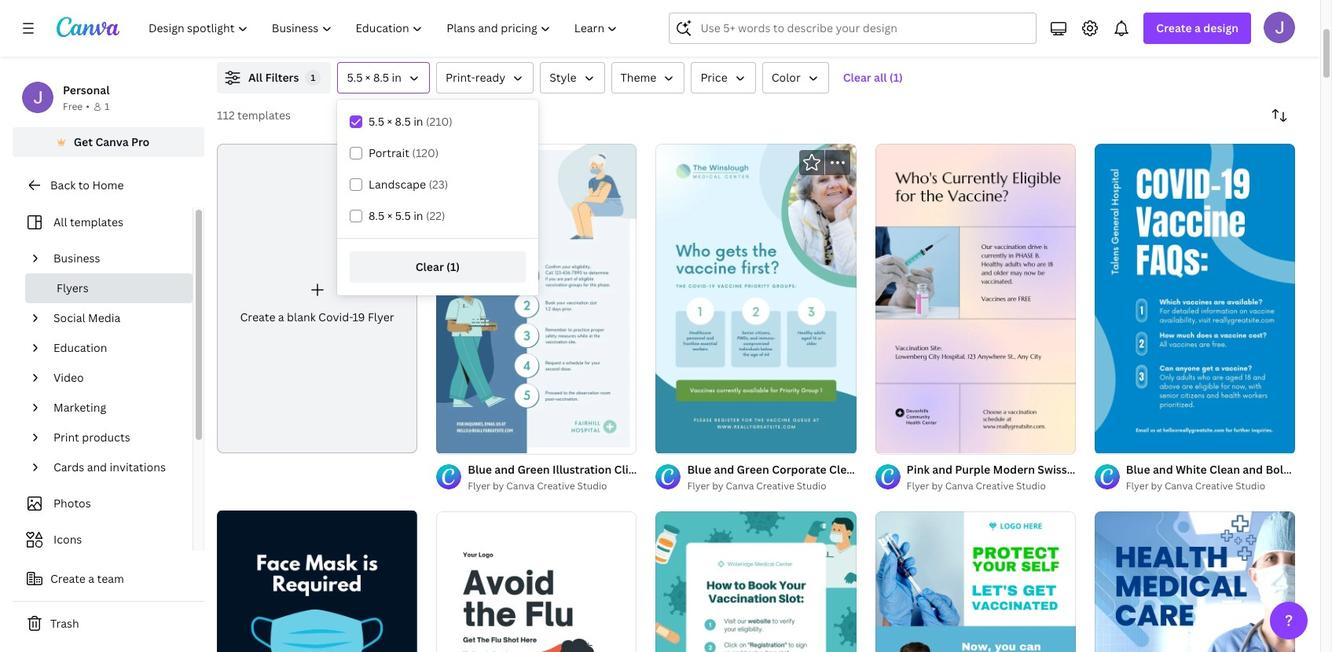 Task type: describe. For each thing, give the bounding box(es) containing it.
filters
[[265, 70, 299, 85]]

get canva pro
[[74, 134, 150, 149]]

× for 8.5 × 5.5 in (22)
[[387, 208, 392, 223]]

social
[[53, 310, 85, 325]]

back to home link
[[13, 170, 204, 201]]

home
[[92, 178, 124, 193]]

create a team
[[50, 571, 124, 586]]

to
[[78, 178, 90, 193]]

free
[[63, 100, 83, 113]]

clear (1)
[[416, 259, 460, 274]]

create a team button
[[13, 564, 204, 595]]

landscape
[[369, 177, 426, 192]]

media
[[88, 310, 120, 325]]

5.5 × 8.5 in button
[[338, 62, 430, 94]]

all templates
[[53, 215, 123, 230]]

19
[[352, 310, 365, 325]]

(120)
[[412, 145, 439, 160]]

canva for blue and green illustration clinical friendly safety and direction general health flyer image
[[506, 479, 535, 492]]

clear for clear all (1)
[[843, 70, 871, 85]]

blue and white clean and bold vaccine information general health flyer image
[[1095, 144, 1295, 454]]

turquoise virus clinical friendly vaccine scheduling general health flyer image
[[656, 511, 856, 652]]

0 vertical spatial 1
[[311, 72, 315, 83]]

portrait (120)
[[369, 145, 439, 160]]

canva for the pink and purple modern swiss vaccine information general health flyer image
[[945, 479, 974, 492]]

flyer by canva creative studio for blue simple medical care (flyer) image "flyer by canva creative studio" link
[[1126, 479, 1266, 492]]

(23)
[[429, 177, 448, 192]]

create a design
[[1156, 20, 1239, 35]]

blue and green illustration clinical friendly safety and direction general health flyer image
[[436, 144, 637, 454]]

studio for "flyer by canva creative studio" link for red blue vaccination flyer image
[[577, 479, 607, 492]]

(1) inside button
[[890, 70, 903, 85]]

blue modern vaccine flyer image
[[875, 511, 1076, 652]]

flyer by canva creative studio for "flyer by canva creative studio" link for red blue vaccination flyer image
[[468, 479, 607, 492]]

clear all (1)
[[843, 70, 903, 85]]

Sort by button
[[1264, 100, 1295, 131]]

covid-
[[318, 310, 352, 325]]

trash link
[[13, 608, 204, 640]]

red blue vaccination flyer image
[[436, 511, 637, 652]]

studio for 'turquoise virus clinical friendly vaccine scheduling general health flyer' 'image''s "flyer by canva creative studio" link
[[797, 479, 827, 492]]

video
[[53, 370, 84, 385]]

education link
[[47, 333, 183, 363]]

flyer by canva creative studio link for 'turquoise virus clinical friendly vaccine scheduling general health flyer' 'image'
[[687, 478, 856, 494]]

2 vertical spatial 8.5
[[369, 208, 385, 223]]

by for blue modern vaccine flyer image
[[932, 479, 943, 492]]

creative for red blue vaccination flyer image
[[537, 479, 575, 492]]

landscape (23)
[[369, 177, 448, 192]]

icons
[[53, 532, 82, 547]]

education
[[53, 340, 107, 355]]

marketing
[[53, 400, 106, 415]]

cards
[[53, 460, 84, 475]]

flyers
[[57, 281, 89, 296]]

pro
[[131, 134, 150, 149]]

trash
[[50, 616, 79, 631]]

all for all templates
[[53, 215, 67, 230]]

canva inside get canva pro button
[[95, 134, 129, 149]]

in for 5.5 × 8.5 in
[[392, 70, 402, 85]]

create for create a design
[[1156, 20, 1192, 35]]

2 horizontal spatial 5.5
[[395, 208, 411, 223]]

color
[[772, 70, 801, 85]]

canva for blue and white clean and bold vaccine information general health flyer image
[[1165, 479, 1193, 492]]

create a blank covid-19 flyer link
[[217, 144, 417, 454]]

× for 5.5 × 8.5 in
[[365, 70, 371, 85]]

8.5 for 5.5 × 8.5 in
[[373, 70, 389, 85]]

creative for 'turquoise virus clinical friendly vaccine scheduling general health flyer' 'image'
[[756, 479, 794, 492]]

all filters
[[248, 70, 299, 85]]

flyer for blue and green illustration clinical friendly safety and direction general health flyer image
[[468, 479, 491, 492]]

photos link
[[22, 489, 183, 519]]

creative for blue modern vaccine flyer image
[[976, 479, 1014, 492]]

112
[[217, 108, 235, 123]]

theme
[[621, 70, 657, 85]]

flyer for the pink and purple modern swiss vaccine information general health flyer image
[[907, 479, 929, 492]]

canva for blue and green corporate clean vaccine information general health flyer image
[[726, 479, 754, 492]]

blue and green corporate clean vaccine information general health flyer image
[[656, 144, 856, 454]]

icons link
[[22, 525, 183, 555]]

blue simple medical care (flyer) image
[[1095, 511, 1295, 652]]

flyer by canva creative studio link for blue modern vaccine flyer image
[[907, 478, 1076, 494]]

and
[[87, 460, 107, 475]]

video link
[[47, 363, 183, 393]]

blank
[[287, 310, 316, 325]]

design
[[1204, 20, 1239, 35]]

5.5 × 8.5 in
[[347, 70, 402, 85]]

0 horizontal spatial 1
[[104, 100, 109, 113]]

business
[[53, 251, 100, 266]]

create for create a team
[[50, 571, 86, 586]]

create a blank covid-19 flyer
[[240, 310, 394, 325]]



Task type: locate. For each thing, give the bounding box(es) containing it.
5.5 × 8.5 in (210)
[[369, 114, 453, 129]]

create for create a blank covid-19 flyer
[[240, 310, 275, 325]]

flyer by canva creative studio link
[[468, 478, 637, 494], [687, 478, 856, 494], [907, 478, 1076, 494], [1126, 478, 1295, 494]]

1 horizontal spatial 5.5
[[369, 114, 384, 129]]

a left blank
[[278, 310, 284, 325]]

print products link
[[47, 423, 183, 453]]

0 vertical spatial 8.5
[[373, 70, 389, 85]]

1 horizontal spatial create
[[240, 310, 275, 325]]

1 right •
[[104, 100, 109, 113]]

×
[[365, 70, 371, 85], [387, 114, 392, 129], [387, 208, 392, 223]]

in for 8.5 × 5.5 in (22)
[[414, 208, 423, 223]]

0 horizontal spatial 5.5
[[347, 70, 363, 85]]

cards and invitations link
[[47, 453, 183, 483]]

free •
[[63, 100, 90, 113]]

templates for 112 templates
[[237, 108, 291, 123]]

create down the icons
[[50, 571, 86, 586]]

3 studio from the left
[[1016, 479, 1046, 492]]

social media link
[[47, 303, 183, 333]]

3 flyer by canva creative studio link from the left
[[907, 478, 1076, 494]]

0 horizontal spatial create
[[50, 571, 86, 586]]

studio
[[577, 479, 607, 492], [797, 479, 827, 492], [1016, 479, 1046, 492], [1236, 479, 1266, 492]]

2 by from the left
[[712, 479, 724, 492]]

flyer by canva creative studio link for blue simple medical care (flyer) image
[[1126, 478, 1295, 494]]

flyer for blue and green corporate clean vaccine information general health flyer image
[[687, 479, 710, 492]]

0 vertical spatial all
[[248, 70, 263, 85]]

8.5 for 5.5 × 8.5 in (210)
[[395, 114, 411, 129]]

112 templates
[[217, 108, 291, 123]]

(22)
[[426, 208, 445, 223]]

print-ready button
[[436, 62, 534, 94]]

1 horizontal spatial clear
[[843, 70, 871, 85]]

personal
[[63, 83, 110, 97]]

flyer
[[368, 310, 394, 325], [468, 479, 491, 492], [687, 479, 710, 492], [907, 479, 929, 492], [1126, 479, 1149, 492]]

top level navigation element
[[138, 13, 631, 44]]

2 horizontal spatial a
[[1195, 20, 1201, 35]]

4 creative from the left
[[1195, 479, 1233, 492]]

•
[[86, 100, 90, 113]]

4 flyer by canva creative studio from the left
[[1126, 479, 1266, 492]]

0 vertical spatial clear
[[843, 70, 871, 85]]

2 horizontal spatial create
[[1156, 20, 1192, 35]]

8.5 up portrait (120)
[[395, 114, 411, 129]]

all left filters
[[248, 70, 263, 85]]

0 vertical spatial ×
[[365, 70, 371, 85]]

in left (210)
[[414, 114, 423, 129]]

in left (22)
[[414, 208, 423, 223]]

5.5 right 1 filter options selected element
[[347, 70, 363, 85]]

× inside button
[[365, 70, 371, 85]]

business link
[[47, 244, 183, 274]]

3 creative from the left
[[976, 479, 1014, 492]]

marketing link
[[47, 393, 183, 423]]

0 vertical spatial in
[[392, 70, 402, 85]]

2 studio from the left
[[797, 479, 827, 492]]

a inside button
[[88, 571, 94, 586]]

pink and purple modern swiss vaccine information general health flyer image
[[875, 144, 1076, 454]]

style
[[550, 70, 577, 85]]

2 flyer by canva creative studio from the left
[[687, 479, 827, 492]]

Search search field
[[701, 13, 1027, 43]]

get canva pro button
[[13, 127, 204, 157]]

× for 5.5 × 8.5 in (210)
[[387, 114, 392, 129]]

1 horizontal spatial templates
[[237, 108, 291, 123]]

covid-19 flyers templates image
[[960, 0, 1295, 43]]

create inside dropdown button
[[1156, 20, 1192, 35]]

2 creative from the left
[[756, 479, 794, 492]]

flyer by canva creative studio
[[468, 479, 607, 492], [687, 479, 827, 492], [907, 479, 1046, 492], [1126, 479, 1266, 492]]

None search field
[[669, 13, 1037, 44]]

(1) inside button
[[447, 259, 460, 274]]

5.5 for 5.5 × 8.5 in (210)
[[369, 114, 384, 129]]

1 right filters
[[311, 72, 315, 83]]

8.5 down 'top level navigation' element on the top left
[[373, 70, 389, 85]]

3 flyer by canva creative studio from the left
[[907, 479, 1046, 492]]

a for team
[[88, 571, 94, 586]]

1 by from the left
[[493, 479, 504, 492]]

flyer by canva creative studio for 'turquoise virus clinical friendly vaccine scheduling general health flyer' 'image''s "flyer by canva creative studio" link
[[687, 479, 827, 492]]

templates right 112
[[237, 108, 291, 123]]

templates
[[237, 108, 291, 123], [70, 215, 123, 230]]

print products
[[53, 430, 130, 445]]

(1)
[[890, 70, 903, 85], [447, 259, 460, 274]]

price
[[701, 70, 728, 85]]

get
[[74, 134, 93, 149]]

0 vertical spatial 5.5
[[347, 70, 363, 85]]

1 vertical spatial 5.5
[[369, 114, 384, 129]]

1 vertical spatial 8.5
[[395, 114, 411, 129]]

2 vertical spatial a
[[88, 571, 94, 586]]

1 filter options selected element
[[305, 70, 321, 86]]

in
[[392, 70, 402, 85], [414, 114, 423, 129], [414, 208, 423, 223]]

0 horizontal spatial clear
[[416, 259, 444, 274]]

clear for clear (1)
[[416, 259, 444, 274]]

flyer by canva creative studio for blue modern vaccine flyer image "flyer by canva creative studio" link
[[907, 479, 1046, 492]]

a
[[1195, 20, 1201, 35], [278, 310, 284, 325], [88, 571, 94, 586]]

products
[[82, 430, 130, 445]]

1 studio from the left
[[577, 479, 607, 492]]

flyer for blue and white clean and bold vaccine information general health flyer image
[[1126, 479, 1149, 492]]

create inside button
[[50, 571, 86, 586]]

clear all (1) button
[[835, 62, 911, 94]]

a for blank
[[278, 310, 284, 325]]

by for red blue vaccination flyer image
[[493, 479, 504, 492]]

1 vertical spatial in
[[414, 114, 423, 129]]

1 vertical spatial all
[[53, 215, 67, 230]]

blue face mask required flyer image
[[217, 511, 417, 652]]

clear left the all
[[843, 70, 871, 85]]

× up portrait
[[387, 114, 392, 129]]

in up the 5.5 × 8.5 in (210)
[[392, 70, 402, 85]]

all templates link
[[22, 207, 183, 237]]

2 vertical spatial create
[[50, 571, 86, 586]]

templates down back to home
[[70, 215, 123, 230]]

8.5
[[373, 70, 389, 85], [395, 114, 411, 129], [369, 208, 385, 223]]

studio for blue modern vaccine flyer image "flyer by canva creative studio" link
[[1016, 479, 1046, 492]]

0 horizontal spatial templates
[[70, 215, 123, 230]]

4 by from the left
[[1151, 479, 1162, 492]]

create left design
[[1156, 20, 1192, 35]]

clear down (22)
[[416, 259, 444, 274]]

team
[[97, 571, 124, 586]]

by for 'turquoise virus clinical friendly vaccine scheduling general health flyer' 'image'
[[712, 479, 724, 492]]

3 by from the left
[[932, 479, 943, 492]]

portrait
[[369, 145, 409, 160]]

all down back
[[53, 215, 67, 230]]

0 vertical spatial templates
[[237, 108, 291, 123]]

theme button
[[611, 62, 685, 94]]

1 horizontal spatial 1
[[311, 72, 315, 83]]

0 vertical spatial (1)
[[890, 70, 903, 85]]

× down landscape
[[387, 208, 392, 223]]

1
[[311, 72, 315, 83], [104, 100, 109, 113]]

all for all filters
[[248, 70, 263, 85]]

0 horizontal spatial all
[[53, 215, 67, 230]]

0 vertical spatial create
[[1156, 20, 1192, 35]]

1 flyer by canva creative studio from the left
[[468, 479, 607, 492]]

create a design button
[[1144, 13, 1251, 44]]

clear inside clear all (1) button
[[843, 70, 871, 85]]

create left blank
[[240, 310, 275, 325]]

flyer by canva creative studio link for red blue vaccination flyer image
[[468, 478, 637, 494]]

create a blank covid-19 flyer element
[[217, 144, 417, 454]]

1 creative from the left
[[537, 479, 575, 492]]

8.5 down landscape
[[369, 208, 385, 223]]

4 flyer by canva creative studio link from the left
[[1126, 478, 1295, 494]]

0 horizontal spatial a
[[88, 571, 94, 586]]

1 vertical spatial a
[[278, 310, 284, 325]]

1 horizontal spatial (1)
[[890, 70, 903, 85]]

8.5 inside button
[[373, 70, 389, 85]]

style button
[[540, 62, 605, 94]]

by for blue simple medical care (flyer) image
[[1151, 479, 1162, 492]]

cards and invitations
[[53, 460, 166, 475]]

photos
[[53, 496, 91, 511]]

price button
[[691, 62, 756, 94]]

8.5 × 5.5 in (22)
[[369, 208, 445, 223]]

2 vertical spatial in
[[414, 208, 423, 223]]

2 vertical spatial 5.5
[[395, 208, 411, 223]]

in inside button
[[392, 70, 402, 85]]

1 horizontal spatial all
[[248, 70, 263, 85]]

(210)
[[426, 114, 453, 129]]

color button
[[762, 62, 829, 94]]

creative for blue simple medical care (flyer) image
[[1195, 479, 1233, 492]]

4 studio from the left
[[1236, 479, 1266, 492]]

clear (1) button
[[350, 252, 526, 283]]

a left team
[[88, 571, 94, 586]]

in for 5.5 × 8.5 in (210)
[[414, 114, 423, 129]]

back
[[50, 178, 76, 193]]

2 flyer by canva creative studio link from the left
[[687, 478, 856, 494]]

1 vertical spatial templates
[[70, 215, 123, 230]]

0 vertical spatial a
[[1195, 20, 1201, 35]]

1 flyer by canva creative studio link from the left
[[468, 478, 637, 494]]

social media
[[53, 310, 120, 325]]

creative
[[537, 479, 575, 492], [756, 479, 794, 492], [976, 479, 1014, 492], [1195, 479, 1233, 492]]

1 vertical spatial create
[[240, 310, 275, 325]]

1 horizontal spatial a
[[278, 310, 284, 325]]

5.5 up portrait
[[369, 114, 384, 129]]

a left design
[[1195, 20, 1201, 35]]

templates for all templates
[[70, 215, 123, 230]]

print
[[53, 430, 79, 445]]

canva
[[95, 134, 129, 149], [506, 479, 535, 492], [726, 479, 754, 492], [945, 479, 974, 492], [1165, 479, 1193, 492]]

clear inside 'clear (1)' button
[[416, 259, 444, 274]]

create
[[1156, 20, 1192, 35], [240, 310, 275, 325], [50, 571, 86, 586]]

5.5 inside button
[[347, 70, 363, 85]]

ready
[[475, 70, 506, 85]]

1 vertical spatial (1)
[[447, 259, 460, 274]]

1 vertical spatial clear
[[416, 259, 444, 274]]

studio for blue simple medical care (flyer) image "flyer by canva creative studio" link
[[1236, 479, 1266, 492]]

back to home
[[50, 178, 124, 193]]

all
[[874, 70, 887, 85]]

print-ready
[[446, 70, 506, 85]]

jacob simon image
[[1264, 12, 1295, 43]]

a inside dropdown button
[[1195, 20, 1201, 35]]

clear
[[843, 70, 871, 85], [416, 259, 444, 274]]

invitations
[[110, 460, 166, 475]]

print-
[[446, 70, 475, 85]]

5.5 for 5.5 × 8.5 in
[[347, 70, 363, 85]]

1 vertical spatial 1
[[104, 100, 109, 113]]

5.5
[[347, 70, 363, 85], [369, 114, 384, 129], [395, 208, 411, 223]]

0 horizontal spatial (1)
[[447, 259, 460, 274]]

all
[[248, 70, 263, 85], [53, 215, 67, 230]]

5.5 down the landscape (23)
[[395, 208, 411, 223]]

× down 'top level navigation' element on the top left
[[365, 70, 371, 85]]

a for design
[[1195, 20, 1201, 35]]

1 vertical spatial ×
[[387, 114, 392, 129]]

2 vertical spatial ×
[[387, 208, 392, 223]]



Task type: vqa. For each thing, say whether or not it's contained in the screenshot.


